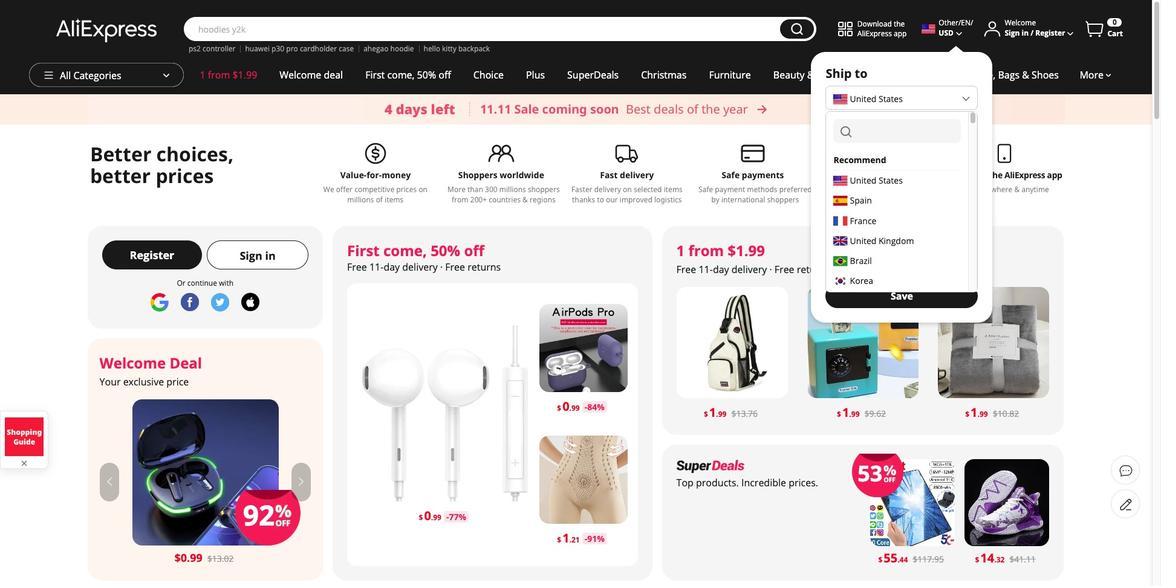 Task type: vqa. For each thing, say whether or not it's contained in the screenshot.
$1.99 related to 1 from $1.99
yes



Task type: describe. For each thing, give the bounding box(es) containing it.
1 united states from the top
[[850, 93, 903, 105]]

aliexpress
[[857, 28, 892, 39]]

case
[[339, 44, 354, 54]]

exclusive
[[123, 376, 164, 389]]

$ for $ 1 . 9 9 $13.76
[[704, 409, 708, 420]]

currency
[[826, 230, 881, 246]]

superdeals link
[[556, 63, 630, 87]]

usd
[[939, 28, 954, 38]]

$ 0 . 9 9 -84%
[[557, 398, 605, 415]]

2 states from the top
[[879, 175, 903, 186]]

$41.11
[[1010, 554, 1036, 565]]

$10.82
[[993, 408, 1019, 420]]

huawei p30 pro cardholder case link
[[245, 44, 354, 54]]

. for $ 0 . 9 9 -84%
[[569, 403, 572, 413]]

new shoulder bag man 2022 casual chest bag business male bag multi-functional women backpack cycling sports rucksack travel pack image
[[676, 287, 788, 399]]

$ 1 . 9 9 $9.62
[[837, 405, 886, 421]]

first come, 50% off link
[[354, 63, 462, 87]]

. for $ 1 . 9 9 $10.82
[[978, 409, 980, 420]]

$0.99
[[174, 551, 202, 565]]

sign in
[[240, 249, 276, 263]]

shoes
[[1032, 68, 1059, 82]]

1 horizontal spatial register
[[1036, 28, 1065, 38]]

beauty & health
[[773, 68, 847, 82]]

luggage, bags & shoes link
[[944, 63, 1070, 87]]

first for first come, 50% off
[[365, 68, 385, 82]]

$ for $ 5 5 . 4 4 $117.95
[[878, 555, 883, 565]]

with
[[219, 278, 233, 288]]

- for 77%
[[446, 512, 449, 523]]

2023 new 5g tablet 11.6 inch tablet android 16gb ram 1tb rom 8800mah android 11.0 mtk6797 wifi network bluetooth fullscreen image
[[870, 460, 955, 547]]

53
[[858, 459, 883, 489]]

0 cart
[[1108, 17, 1123, 39]]

in for sign in / register
[[1022, 28, 1029, 38]]

toys & games link
[[858, 63, 944, 87]]

recommend
[[834, 154, 886, 166]]

77%
[[449, 512, 466, 523]]

2 united states from the top
[[850, 175, 903, 186]]

luggage,
[[956, 68, 996, 82]]

50% for first come, 50% off free 11-day delivery · free returns
[[431, 241, 460, 261]]

first come, 50% off free 11-day delivery · free returns
[[347, 241, 501, 274]]

· inside 1 from $1.99 free 11-day delivery · free returns
[[770, 263, 772, 276]]

children basketball shoes for girl pu leather indoor field sports shoes high top training trainers kids basketball sneakers image
[[965, 460, 1049, 547]]

$ for $ 1 4 . 3 2 $41.11
[[975, 555, 979, 565]]

toys
[[869, 68, 890, 82]]

ahegao hoodie
[[364, 44, 414, 54]]

)
[[877, 257, 880, 269]]

pop picture image
[[5, 418, 44, 457]]

choice link
[[462, 63, 515, 87]]

hoodies y2k text field
[[192, 23, 774, 35]]

euro
[[857, 257, 875, 269]]

app
[[894, 28, 907, 39]]

1 from $1.99 free 11-day delivery · free returns
[[676, 241, 830, 276]]

download the aliexpress app
[[857, 19, 907, 39]]

$ 1 . 9 9 $10.82
[[965, 405, 1019, 421]]

download
[[857, 19, 892, 29]]

hello kitty backpack
[[424, 44, 490, 54]]

huawei
[[245, 44, 270, 54]]

in for sign in
[[265, 249, 276, 263]]

welcome deal link
[[268, 63, 354, 87]]

day inside 1 from $1.99 free 11-day delivery · free returns
[[713, 263, 729, 276]]

prices.
[[789, 477, 818, 490]]

come, for first come, 50% off free 11-day delivery · free returns
[[383, 241, 427, 261]]

categories
[[73, 69, 121, 82]]

ship
[[826, 65, 852, 82]]

84%
[[587, 402, 605, 413]]

sign for sign in
[[240, 249, 262, 263]]

furniture link
[[698, 63, 762, 87]]

language
[[826, 177, 884, 193]]

$13.76
[[731, 408, 758, 420]]

choice
[[473, 68, 504, 82]]

english
[[834, 204, 862, 215]]

1 states from the top
[[879, 93, 903, 105]]

high waist shaper panties women's body shaper shorts for women breathable tightening shaping-short brilliant corsets for body image
[[539, 436, 627, 524]]

92
[[243, 497, 275, 534]]

off for first come, 50% off free 11-day delivery · free returns
[[464, 241, 484, 261]]

save
[[891, 290, 913, 303]]

. for $ 1 . 9 9 $13.76
[[716, 409, 718, 420]]

tws pro60 wireless bluetooth headset with mic earbuds noise cancelling stereo bluetooth earphones air pro 60 wireless headphones image
[[132, 400, 279, 546]]

from for 1 from $1.99
[[208, 68, 230, 82]]

deal
[[324, 68, 343, 82]]

come, for first come, 50% off
[[387, 68, 415, 82]]

eur ( euro )
[[834, 257, 880, 269]]

$1.99 for 1 from $1.99 free 11-day delivery · free returns
[[728, 241, 765, 261]]

brazil
[[850, 255, 872, 267]]

$ 5 5 . 4 4 $117.95
[[878, 550, 944, 567]]

ahegao hoodie link
[[364, 44, 414, 54]]

more
[[1080, 68, 1104, 82]]

or continue with
[[177, 278, 233, 288]]

3 notch
[[834, 151, 863, 162]]

3 inside $ 1 4 . 3 2 $41.11
[[996, 555, 1001, 565]]

beauty
[[773, 68, 805, 82]]

kingdom
[[879, 235, 914, 247]]

3 & from the left
[[1022, 68, 1029, 82]]

welcome deal your exclusive price
[[99, 353, 202, 389]]

- for 91%
[[585, 533, 587, 545]]

- for 84%
[[585, 402, 587, 413]]

games
[[902, 68, 933, 82]]

$ 1 4 . 3 2 $41.11
[[975, 550, 1036, 567]]

& for beauty
[[807, 68, 814, 82]]

0 vertical spatial 3
[[834, 151, 839, 162]]

day inside first come, 50% off free 11-day delivery · free returns
[[384, 261, 400, 274]]

notch
[[841, 151, 863, 162]]

other/ en /
[[939, 18, 973, 28]]

from for 1 from $1.99 free 11-day delivery · free returns
[[689, 241, 724, 261]]

ahegao
[[364, 44, 389, 54]]

hoodie
[[390, 44, 414, 54]]

ps2
[[189, 44, 201, 54]]

your
[[99, 376, 121, 389]]

bags
[[998, 68, 1020, 82]]

$1.99 for 1 from $1.99
[[233, 68, 257, 82]]



Task type: locate. For each thing, give the bounding box(es) containing it.
2 horizontal spatial 0
[[1113, 17, 1117, 27]]

1 from $1.99
[[200, 68, 257, 82]]

1 horizontal spatial 2
[[1001, 555, 1005, 565]]

$ left $9.62
[[837, 409, 841, 420]]

0 horizontal spatial off
[[439, 68, 451, 82]]

controller
[[203, 44, 236, 54]]

kitty
[[442, 44, 457, 54]]

2 5 from the left
[[891, 550, 898, 567]]

1 vertical spatial states
[[879, 175, 903, 186]]

ps2 controller link
[[189, 44, 236, 54]]

off
[[439, 68, 451, 82], [464, 241, 484, 261]]

alabama
[[834, 122, 868, 133]]

deal
[[170, 353, 202, 373]]

1 inside $ 1 . 2 1 -91%
[[576, 535, 580, 545]]

1 vertical spatial 0
[[563, 398, 569, 415]]

2 vertical spatial welcome
[[99, 353, 166, 373]]

0 vertical spatial come,
[[387, 68, 415, 82]]

1 horizontal spatial from
[[689, 241, 724, 261]]

states down toys & games
[[879, 93, 903, 105]]

plus link
[[515, 63, 556, 87]]

all
[[60, 69, 71, 82]]

$ left 91%
[[557, 535, 561, 545]]

0 vertical spatial from
[[208, 68, 230, 82]]

0 horizontal spatial 11-
[[369, 261, 384, 274]]

1 vertical spatial welcome
[[280, 68, 321, 82]]

. inside $ 0 . 9 9 -77%
[[431, 513, 433, 523]]

1 vertical spatial first
[[347, 241, 380, 261]]

superdeals
[[567, 68, 619, 82]]

united kingdom
[[850, 235, 914, 247]]

2 inside $ 1 4 . 3 2 $41.11
[[1001, 555, 1005, 565]]

1 vertical spatial 3
[[996, 555, 1001, 565]]

1 vertical spatial $1.99
[[728, 241, 765, 261]]

. left $41.11
[[994, 555, 996, 565]]

. left "$117.95"
[[898, 555, 900, 565]]

from inside 1 from $1.99 free 11-day delivery · free returns
[[689, 241, 724, 261]]

. left 77%
[[431, 513, 433, 523]]

toys & games
[[869, 68, 933, 82]]

1 vertical spatial from
[[689, 241, 724, 261]]

1 vertical spatial -
[[446, 512, 449, 523]]

korea
[[850, 275, 873, 287]]

/ for en
[[971, 18, 973, 28]]

$ inside $ 1 4 . 3 2 $41.11
[[975, 555, 979, 565]]

0 horizontal spatial returns
[[468, 261, 501, 274]]

1 vertical spatial come,
[[383, 241, 427, 261]]

from
[[208, 68, 230, 82], [689, 241, 724, 261]]

1 horizontal spatial ·
[[770, 263, 772, 276]]

. left $9.62
[[849, 409, 851, 420]]

$ for $ 0 . 9 9 -77%
[[419, 513, 423, 523]]

- inside $ 1 . 2 1 -91%
[[585, 533, 587, 545]]

$ inside $ 1 . 9 9 $10.82
[[965, 409, 970, 420]]

2 left $41.11
[[1001, 555, 1005, 565]]

off inside first come, 50% off link
[[439, 68, 451, 82]]

to
[[855, 65, 868, 82]]

0 horizontal spatial 2
[[572, 535, 576, 545]]

2 left 91%
[[572, 535, 576, 545]]

/ for in
[[1031, 28, 1034, 38]]

delivery inside first come, 50% off free 11-day delivery · free returns
[[402, 261, 438, 274]]

0 horizontal spatial $1.99
[[233, 68, 257, 82]]

welcome down huawei p30 pro cardholder case
[[280, 68, 321, 82]]

2 & from the left
[[892, 68, 899, 82]]

2 vertical spatial 0
[[424, 508, 431, 525]]

products.
[[696, 477, 739, 490]]

1 vertical spatial 2
[[1001, 555, 1005, 565]]

$117.95
[[913, 554, 944, 565]]

& right bags
[[1022, 68, 1029, 82]]

None button
[[780, 19, 814, 39]]

returns inside 1 from $1.99 free 11-day delivery · free returns
[[797, 263, 830, 276]]

. left the 84%
[[569, 403, 572, 413]]

. inside $ 1 . 2 1 -91%
[[569, 535, 572, 545]]

0 up cart
[[1113, 17, 1117, 27]]

2
[[572, 535, 576, 545], [1001, 555, 1005, 565]]

0 inside 0 cart
[[1113, 17, 1117, 27]]

1 vertical spatial off
[[464, 241, 484, 261]]

huawei p30 pro cardholder case
[[245, 44, 354, 54]]

$ inside $ 0 . 9 9 -84%
[[557, 403, 561, 413]]

0 vertical spatial 50%
[[417, 68, 436, 82]]

. for $ 1 . 2 1 -91%
[[569, 535, 572, 545]]

mini bank money box retro atm rotating password cash coins saving box bank safe box automatic deposit banknote christmas gift image
[[807, 287, 918, 399]]

2 horizontal spatial &
[[1022, 68, 1029, 82]]

$9.62
[[865, 408, 886, 420]]

luggage, bags & shoes
[[956, 68, 1059, 82]]

all categories
[[60, 69, 121, 82]]

$ inside "$ 5 5 . 4 4 $117.95"
[[878, 555, 883, 565]]

0 vertical spatial united
[[850, 93, 877, 105]]

1 5 from the left
[[884, 550, 891, 567]]

1 horizontal spatial delivery
[[732, 263, 767, 276]]

$13.02
[[207, 553, 234, 565]]

0 horizontal spatial /
[[971, 18, 973, 28]]

11- inside 1 from $1.99 free 11-day delivery · free returns
[[699, 263, 713, 276]]

0 vertical spatial in
[[1022, 28, 1029, 38]]

0 vertical spatial 2
[[572, 535, 576, 545]]

0 vertical spatial 0
[[1113, 17, 1117, 27]]

1 horizontal spatial $1.99
[[728, 241, 765, 261]]

&
[[807, 68, 814, 82], [892, 68, 899, 82], [1022, 68, 1029, 82]]

welcome up exclusive
[[99, 353, 166, 373]]

3 left notch
[[834, 151, 839, 162]]

. left $13.76 at the bottom right of the page
[[716, 409, 718, 420]]

0 for $ 0 . 9 9 -77%
[[424, 508, 431, 525]]

0 horizontal spatial 3
[[834, 151, 839, 162]]

$ for $ 1 . 2 1 -91%
[[557, 535, 561, 545]]

None field
[[834, 119, 961, 143]]

1 horizontal spatial day
[[713, 263, 729, 276]]

0 vertical spatial register
[[1036, 28, 1065, 38]]

5
[[884, 550, 891, 567], [891, 550, 898, 567]]

0 vertical spatial welcome
[[1005, 18, 1036, 28]]

backpack
[[458, 44, 490, 54]]

come, inside first come, 50% off free 11-day delivery · free returns
[[383, 241, 427, 261]]

. inside $ 1 . 9 9 $13.76
[[716, 409, 718, 420]]

welcome deal
[[280, 68, 343, 82]]

sign
[[1005, 28, 1020, 38], [240, 249, 262, 263]]

0 left 77%
[[424, 508, 431, 525]]

0 horizontal spatial welcome
[[99, 353, 166, 373]]

. left 91%
[[569, 535, 572, 545]]

-
[[585, 402, 587, 413], [446, 512, 449, 523], [585, 533, 587, 545]]

other/
[[939, 18, 961, 28]]

. inside $ 1 4 . 3 2 $41.11
[[994, 555, 996, 565]]

0 vertical spatial united states
[[850, 93, 903, 105]]

1 horizontal spatial off
[[464, 241, 484, 261]]

1 horizontal spatial 11-
[[699, 263, 713, 276]]

first for first come, 50% off free 11-day delivery · free returns
[[347, 241, 380, 261]]

health
[[817, 68, 847, 82]]

50% inside first come, 50% off free 11-day delivery · free returns
[[431, 241, 460, 261]]

off inside first come, 50% off free 11-day delivery · free returns
[[464, 241, 484, 261]]

spain
[[850, 195, 872, 207]]

united
[[850, 93, 877, 105], [850, 175, 877, 186], [850, 235, 877, 247]]

0 horizontal spatial day
[[384, 261, 400, 274]]

4
[[987, 550, 994, 567], [900, 555, 904, 565], [904, 555, 908, 565]]

united states down the toys
[[850, 93, 903, 105]]

sign for sign in / register
[[1005, 28, 1020, 38]]

& left health
[[807, 68, 814, 82]]

en
[[961, 18, 971, 28]]

$ 1 . 2 1 -91%
[[557, 530, 605, 546]]

1 horizontal spatial &
[[892, 68, 899, 82]]

price
[[166, 376, 189, 389]]

cardholder
[[300, 44, 337, 54]]

off for first come, 50% off
[[439, 68, 451, 82]]

1 horizontal spatial sign
[[1005, 28, 1020, 38]]

plus
[[526, 68, 545, 82]]

eur
[[834, 257, 850, 269]]

1 vertical spatial 50%
[[431, 241, 460, 261]]

$ inside $ 1 . 9 9 $13.76
[[704, 409, 708, 420]]

& for toys
[[892, 68, 899, 82]]

$ left 77%
[[419, 513, 423, 523]]

united states
[[850, 93, 903, 105], [850, 175, 903, 186]]

$ left $10.82 on the right bottom of page
[[965, 409, 970, 420]]

free
[[347, 261, 367, 274], [445, 261, 465, 274], [676, 263, 696, 276], [775, 263, 794, 276]]

1 vertical spatial united states
[[850, 175, 903, 186]]

2 vertical spatial united
[[850, 235, 877, 247]]

. for $ 1 . 9 9 $9.62
[[849, 409, 851, 420]]

returns inside first come, 50% off free 11-day delivery · free returns
[[468, 261, 501, 274]]

$ left the 84%
[[557, 403, 561, 413]]

$ 0 . 9 9 -77%
[[419, 508, 466, 525]]

come,
[[387, 68, 415, 82], [383, 241, 427, 261]]

50% for first come, 50% off
[[417, 68, 436, 82]]

1 vertical spatial in
[[265, 249, 276, 263]]

. inside $ 1 . 9 9 $10.82
[[978, 409, 980, 420]]

welcome inside welcome deal your exclusive price
[[99, 353, 166, 373]]

top products. incredible prices.
[[676, 477, 818, 490]]

ps2 controller
[[189, 44, 236, 54]]

0 vertical spatial states
[[879, 93, 903, 105]]

$ for $ 0 . 9 9 -84%
[[557, 403, 561, 413]]

united states up spain
[[850, 175, 903, 186]]

11- inside first come, 50% off free 11-day delivery · free returns
[[369, 261, 384, 274]]

$ left $13.76 at the bottom right of the page
[[704, 409, 708, 420]]

/ right other/
[[971, 18, 973, 28]]

for apple original headphones for iphone 14 13 12 11 pro max mini lightning earphones x xs xr 7 8 plus se wired bluetooth earbud image
[[357, 326, 533, 502]]

3 united from the top
[[850, 235, 877, 247]]

1 inside 1 from $1.99 free 11-day delivery · free returns
[[676, 241, 685, 261]]

united down the to on the right top
[[850, 93, 877, 105]]

9
[[572, 403, 576, 413], [576, 403, 580, 413], [718, 409, 722, 420], [722, 409, 727, 420], [851, 409, 856, 420], [856, 409, 860, 420], [980, 409, 984, 420], [984, 409, 988, 420], [433, 513, 437, 523], [437, 513, 441, 523]]

70x100cmgrey flannel fleece blanket adult children soft warm throw bed covers simple solid color sofa breathable bedspreads image
[[938, 287, 1049, 399]]

the
[[894, 19, 905, 29]]

welcome up bags
[[1005, 18, 1036, 28]]

france
[[850, 215, 877, 227]]

· inside first come, 50% off free 11-day delivery · free returns
[[440, 261, 443, 274]]

1 from $1.99 link
[[189, 63, 268, 87]]

$ inside $ 1 . 9 9 $9.62
[[837, 409, 841, 420]]

0 horizontal spatial from
[[208, 68, 230, 82]]

2 inside $ 1 . 2 1 -91%
[[572, 535, 576, 545]]

first inside first come, 50% off link
[[365, 68, 385, 82]]

3
[[834, 151, 839, 162], [996, 555, 1001, 565]]

1 vertical spatial united
[[850, 175, 877, 186]]

2 horizontal spatial welcome
[[1005, 18, 1036, 28]]

first inside first come, 50% off free 11-day delivery · free returns
[[347, 241, 380, 261]]

0 vertical spatial first
[[365, 68, 385, 82]]

christmas
[[641, 68, 687, 82]]

pro
[[286, 44, 298, 54]]

0 horizontal spatial register
[[130, 248, 174, 262]]

. inside "$ 5 5 . 4 4 $117.95"
[[898, 555, 900, 565]]

91%
[[587, 533, 605, 545]]

0 horizontal spatial 0
[[424, 508, 431, 525]]

welcome for deal
[[280, 68, 321, 82]]

0 horizontal spatial sign
[[240, 249, 262, 263]]

- inside $ 0 . 9 9 -84%
[[585, 402, 587, 413]]

0 for $ 0 . 9 9 -84%
[[563, 398, 569, 415]]

1 horizontal spatial returns
[[797, 263, 830, 276]]

- inside $ 0 . 9 9 -77%
[[446, 512, 449, 523]]

$ inside $ 0 . 9 9 -77%
[[419, 513, 423, 523]]

1 united from the top
[[850, 93, 877, 105]]

1 horizontal spatial in
[[1022, 28, 1029, 38]]

close image
[[19, 459, 29, 469]]

united down france
[[850, 235, 877, 247]]

first
[[365, 68, 385, 82], [347, 241, 380, 261]]

0 vertical spatial $1.99
[[233, 68, 257, 82]]

sign in / register
[[1005, 28, 1065, 38]]

3 left $41.11
[[996, 555, 1001, 565]]

$1.99 inside 1 from $1.99 free 11-day delivery · free returns
[[728, 241, 765, 261]]

from inside 1 from $1.99 link
[[208, 68, 230, 82]]

united up spain
[[850, 175, 877, 186]]

0 horizontal spatial ·
[[440, 261, 443, 274]]

$ for $ 1 . 9 9 $10.82
[[965, 409, 970, 420]]

/ up shoes
[[1031, 28, 1034, 38]]

2 united from the top
[[850, 175, 877, 186]]

christmas link
[[630, 63, 698, 87]]

0 horizontal spatial &
[[807, 68, 814, 82]]

delivery inside 1 from $1.99 free 11-day delivery · free returns
[[732, 263, 767, 276]]

for airpods pro protective case silicone new solid color apple bluetooth headset soft case protective cover image
[[539, 304, 627, 392]]

incredible
[[741, 477, 786, 490]]

. for $ 0 . 9 9 -77%
[[431, 513, 433, 523]]

1 horizontal spatial 0
[[563, 398, 569, 415]]

0 vertical spatial -
[[585, 402, 587, 413]]

1 horizontal spatial welcome
[[280, 68, 321, 82]]

1 horizontal spatial /
[[1031, 28, 1034, 38]]

welcome
[[1005, 18, 1036, 28], [280, 68, 321, 82], [99, 353, 166, 373]]

$ left "$117.95"
[[878, 555, 883, 565]]

1 horizontal spatial 3
[[996, 555, 1001, 565]]

0 vertical spatial off
[[439, 68, 451, 82]]

0 vertical spatial sign
[[1005, 28, 1020, 38]]

11-
[[369, 261, 384, 274], [699, 263, 713, 276]]

2 vertical spatial -
[[585, 533, 587, 545]]

$ inside $ 1 . 2 1 -91%
[[557, 535, 561, 545]]

states down recommend
[[879, 175, 903, 186]]

. left $10.82 on the right bottom of page
[[978, 409, 980, 420]]

welcome for deal
[[99, 353, 166, 373]]

cart
[[1108, 28, 1123, 39]]

0 horizontal spatial in
[[265, 249, 276, 263]]

1 vertical spatial register
[[130, 248, 174, 262]]

$ for $ 1 . 9 9 $9.62
[[837, 409, 841, 420]]

0 horizontal spatial delivery
[[402, 261, 438, 274]]

first come, 50% off
[[365, 68, 451, 82]]

. inside $ 0 . 9 9 -84%
[[569, 403, 572, 413]]

& right the toys
[[892, 68, 899, 82]]

1 & from the left
[[807, 68, 814, 82]]

$ left $41.11
[[975, 555, 979, 565]]

0 left the 84%
[[563, 398, 569, 415]]

. inside $ 1 . 9 9 $9.62
[[849, 409, 851, 420]]

$
[[557, 403, 561, 413], [704, 409, 708, 420], [837, 409, 841, 420], [965, 409, 970, 420], [419, 513, 423, 523], [557, 535, 561, 545], [878, 555, 883, 565], [975, 555, 979, 565]]

1 vertical spatial sign
[[240, 249, 262, 263]]



